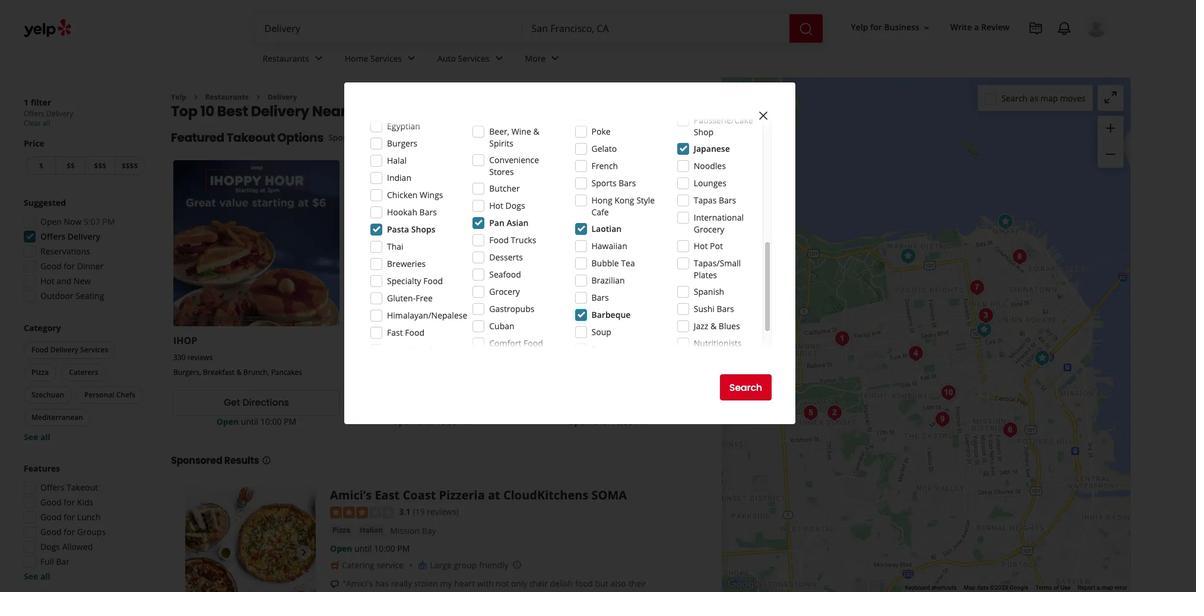Task type: describe. For each thing, give the bounding box(es) containing it.
amici's east coast pizzeria at cloudkitchens soma for amici's east coast pizzeria at cloudkitchens soma "link" to the bottom
[[330, 487, 627, 503]]

home services link
[[335, 43, 428, 77]]

16 info v2 image
[[262, 456, 271, 465]]

taco
[[525, 334, 547, 347]]

0 horizontal spatial grocery
[[489, 286, 520, 297]]

shops
[[411, 224, 435, 235]]

terms of use link
[[1036, 585, 1071, 591]]

good for good for kids
[[40, 497, 62, 508]]

beit rima image
[[937, 381, 960, 405]]

all for category
[[40, 432, 50, 443]]

see all button for features
[[24, 571, 50, 582]]

restaurants inside business categories element
[[263, 53, 309, 64]]

get directions link
[[173, 390, 339, 416]]

gelato
[[592, 143, 617, 154]]

saucy asian image
[[931, 408, 954, 431]]

san
[[349, 102, 377, 121]]

stores
[[489, 166, 514, 178]]

himalayan/nepalese
[[387, 310, 467, 321]]

servers
[[561, 590, 589, 593]]

reviews)
[[427, 506, 459, 517]]

1 vertical spatial pizzeria
[[439, 487, 485, 503]]

top 10 best delivery near san francisco, california
[[171, 102, 526, 121]]

full bar
[[40, 556, 70, 568]]

0 vertical spatial pizzeria
[[436, 334, 473, 347]]

has
[[375, 578, 389, 590]]

until inside taco bell open until 10:00 pm
[[592, 416, 610, 427]]

10:00 inside taco bell open until 10:00 pm
[[612, 416, 633, 427]]

tapas
[[694, 195, 717, 206]]

review
[[981, 22, 1010, 33]]

food down pan
[[489, 235, 509, 246]]

chicken wings
[[387, 189, 443, 201]]

grocery inside international grocery
[[694, 224, 725, 235]]

$ button
[[26, 157, 56, 175]]

outdoor
[[40, 290, 73, 302]]

new
[[74, 275, 91, 287]]

1 vertical spatial restaurants link
[[205, 92, 249, 102]]

personal
[[84, 390, 114, 400]]

category
[[24, 322, 61, 334]]

search for search as map moves
[[1002, 92, 1028, 104]]

user actions element
[[842, 15, 1124, 88]]

open inside group
[[40, 216, 62, 227]]

best
[[217, 102, 248, 121]]

cloudkitchens for topmost amici's east coast pizzeria at cloudkitchens soma "link"
[[488, 334, 556, 347]]

delivery inside 1 filter offers delivery clear all
[[46, 109, 73, 119]]

& inside ihop 330 reviews burgers, breakfast & brunch, pancakes
[[236, 368, 242, 378]]

map
[[964, 585, 976, 591]]

hot for hot pot
[[694, 240, 708, 252]]

francisco,
[[379, 102, 453, 121]]

good for kids
[[40, 497, 93, 508]]

bars for hookah bars
[[420, 207, 437, 218]]

keyboard shortcuts button
[[905, 584, 957, 593]]

chicken for chicken shop
[[592, 109, 622, 120]]

as
[[1030, 92, 1039, 104]]

data
[[977, 585, 989, 591]]

services for home services
[[370, 53, 402, 64]]

see for features
[[24, 571, 38, 582]]

clear all link
[[24, 118, 50, 128]]

all for features
[[40, 571, 50, 582]]

of
[[1054, 585, 1059, 591]]

offers for offers delivery
[[40, 231, 65, 242]]

groups
[[77, 527, 106, 538]]

laotian
[[592, 223, 622, 235]]

a for write
[[974, 22, 979, 33]]

1 vertical spatial coast
[[403, 487, 436, 503]]

zoom out image
[[1104, 147, 1118, 162]]

but
[[595, 578, 608, 590]]

shop for chicken shop
[[624, 109, 644, 120]]

$$$$ button
[[115, 157, 145, 175]]

mediterranean button
[[24, 409, 91, 427]]

good for good for groups
[[40, 527, 62, 538]]

16 chevron right v2 image for delivery
[[253, 93, 263, 102]]

hot and new
[[40, 275, 91, 287]]

house of thai image
[[974, 304, 998, 327]]

business
[[884, 22, 920, 33]]

taco bell open until 10:00 pm
[[525, 334, 648, 427]]

pm inside taco bell open until 10:00 pm
[[635, 416, 648, 427]]

nutritionists
[[694, 338, 742, 349]]

food inside button
[[31, 345, 48, 355]]

cafe
[[592, 207, 609, 218]]

breweries
[[387, 258, 426, 270]]

food for specialty food
[[423, 275, 443, 287]]

report
[[1078, 585, 1096, 591]]

map for error
[[1102, 585, 1113, 591]]

1 horizontal spatial pizza button
[[330, 525, 353, 537]]

sf hole in the wall pizza image
[[896, 244, 920, 268]]

previous image
[[190, 545, 204, 560]]

my
[[440, 578, 452, 590]]

dogs inside the search dialog
[[506, 200, 525, 211]]

a for report
[[1097, 585, 1100, 591]]

close image
[[756, 109, 771, 123]]

a inside "amici's has really stolen my heart with not only their delish food but also their phenomenal service! it's rare to find a restaurant where servers truly curate
[[485, 590, 489, 593]]

catering
[[342, 560, 375, 571]]

16 info v2 image
[[373, 133, 383, 143]]

tea
[[621, 258, 635, 269]]

keyboard
[[905, 585, 930, 591]]

amici's east coast pizzeria at cloudkitchens soma for topmost amici's east coast pizzeria at cloudkitchens soma "link"
[[349, 334, 587, 347]]

egyptian
[[387, 121, 420, 132]]

2 their from the left
[[629, 578, 647, 590]]

mission bay
[[390, 525, 436, 537]]

amici's east coast pizzeria at cloudkitchens soma image
[[1030, 346, 1054, 370]]

more
[[525, 53, 546, 64]]

all inside 1 filter offers delivery clear all
[[43, 118, 50, 128]]

cloudkitchens for amici's east coast pizzeria at cloudkitchens soma "link" to the bottom
[[503, 487, 589, 503]]

bars for sports bars
[[619, 178, 636, 189]]

personal chefs button
[[77, 386, 143, 404]]

french
[[592, 160, 618, 172]]

0 horizontal spatial at
[[475, 334, 485, 347]]

good for good for dinner
[[40, 261, 62, 272]]

write a review
[[950, 22, 1010, 33]]

16 chevron down v2 image
[[922, 23, 931, 32]]

soma for topmost amici's east coast pizzeria at cloudkitchens soma "link"
[[558, 334, 587, 347]]

style
[[637, 195, 655, 206]]

fast
[[387, 327, 403, 338]]

search for search
[[729, 381, 762, 395]]

business categories element
[[253, 43, 1107, 77]]

1 vertical spatial amici's east coast pizzeria at cloudkitchens soma link
[[330, 487, 627, 503]]

dogs allowed
[[40, 541, 93, 553]]

outdoor seating
[[40, 290, 104, 302]]

offers inside 1 filter offers delivery clear all
[[24, 109, 44, 119]]

group containing category
[[21, 322, 147, 443]]

service
[[377, 560, 404, 571]]

chicken for chicken wings
[[387, 189, 418, 201]]

sushi
[[694, 303, 715, 315]]

markets
[[415, 344, 446, 356]]

hot for hot and new
[[40, 275, 54, 287]]

dinner
[[77, 261, 104, 272]]

ihop link
[[173, 334, 197, 347]]

indian
[[387, 172, 411, 183]]

1 vertical spatial at
[[488, 487, 500, 503]]

kong
[[615, 195, 634, 206]]

yelp for yelp "link"
[[171, 92, 186, 102]]

patisserie/cake
[[694, 115, 753, 126]]

price group
[[24, 138, 147, 178]]

report a map error
[[1078, 585, 1127, 591]]

hot dogs
[[489, 200, 525, 211]]

16 catering v2 image
[[330, 561, 340, 570]]

good for groups
[[40, 527, 106, 538]]

curate
[[611, 590, 636, 593]]

more link
[[516, 43, 572, 77]]

food delivery services
[[31, 345, 108, 355]]

personal chefs
[[84, 390, 135, 400]]

caterers
[[69, 368, 98, 378]]

offers delivery
[[40, 231, 100, 242]]

for for kids
[[64, 497, 75, 508]]

1 vertical spatial amici's
[[330, 487, 372, 503]]

wine
[[512, 126, 531, 137]]

2 horizontal spatial &
[[711, 321, 717, 332]]

not
[[496, 578, 509, 590]]

24 chevron down v2 image for home services
[[404, 51, 419, 66]]

food for fast food
[[405, 327, 424, 338]]

get directions
[[224, 396, 289, 410]]

0 vertical spatial amici's east coast pizzeria at cloudkitchens soma link
[[349, 334, 587, 347]]

©2023
[[990, 585, 1008, 591]]

see all for features
[[24, 571, 50, 582]]

wings
[[420, 189, 443, 201]]

taco bell image
[[972, 318, 996, 342]]

phenomenal
[[343, 590, 392, 593]]

1 horizontal spatial pizza
[[332, 525, 350, 536]]

0 vertical spatial amici's
[[349, 334, 382, 347]]

see all button for category
[[24, 432, 50, 443]]

notifications image
[[1057, 21, 1072, 36]]

for for business
[[870, 22, 882, 33]]

large group friendly
[[430, 560, 509, 571]]

24 chevron down v2 image for restaurants
[[312, 51, 326, 66]]

delivery inside food delivery services button
[[50, 345, 78, 355]]



Task type: vqa. For each thing, say whether or not it's contained in the screenshot.
(traditional) inside the 'group'
no



Task type: locate. For each thing, give the bounding box(es) containing it.
at
[[475, 334, 485, 347], [488, 487, 500, 503]]

dumpling baby china bistro image
[[830, 327, 854, 351]]

pizza inside group
[[31, 368, 49, 378]]

ihop
[[173, 334, 197, 347]]

1 horizontal spatial takeout
[[227, 130, 275, 146]]

0 horizontal spatial &
[[236, 368, 242, 378]]

1 horizontal spatial sponsored
[[328, 132, 371, 143]]

jazz
[[694, 321, 709, 332]]

see all button down mediterranean button
[[24, 432, 50, 443]]

takeout
[[227, 130, 275, 146], [67, 482, 98, 493]]

0 vertical spatial coast
[[407, 334, 434, 347]]

16 chevron right v2 image left "delivery" "link"
[[253, 93, 263, 102]]

2 see from the top
[[24, 571, 38, 582]]

for left business
[[870, 22, 882, 33]]

map right as
[[1041, 92, 1058, 104]]

szechuan
[[31, 390, 64, 400]]

truly
[[591, 590, 609, 593]]

soma for amici's east coast pizzeria at cloudkitchens soma "link" to the bottom
[[592, 487, 627, 503]]

24 chevron down v2 image
[[492, 51, 506, 66], [548, 51, 562, 66]]

pan
[[489, 217, 505, 229]]

1 horizontal spatial grocery
[[694, 224, 725, 235]]

pizza up szechuan
[[31, 368, 49, 378]]

yelp for yelp for business
[[851, 22, 868, 33]]

breakfast
[[203, 368, 235, 378]]

services right 'home'
[[370, 53, 402, 64]]

bell
[[549, 334, 567, 347]]

$$$$
[[122, 161, 138, 171]]

0 horizontal spatial soma
[[558, 334, 587, 347]]

1 vertical spatial &
[[711, 321, 717, 332]]

see all down mediterranean button
[[24, 432, 50, 443]]

0 horizontal spatial their
[[530, 578, 548, 590]]

2 horizontal spatial services
[[458, 53, 490, 64]]

1 horizontal spatial at
[[488, 487, 500, 503]]

0 horizontal spatial chicken
[[387, 189, 418, 201]]

korean soul chicken image
[[965, 276, 989, 300]]

beer,
[[489, 126, 510, 137]]

0 horizontal spatial dogs
[[40, 541, 60, 553]]

1 24 chevron down v2 image from the left
[[312, 51, 326, 66]]

0 horizontal spatial map
[[1041, 92, 1058, 104]]

amici's east coast pizzeria at cloudkitchens soma link down cuban
[[349, 334, 587, 347]]

hot left 'and'
[[40, 275, 54, 287]]

pm inside group
[[102, 216, 115, 227]]

1 vertical spatial see all button
[[24, 571, 50, 582]]

food down category
[[31, 345, 48, 355]]

yelp link
[[171, 92, 186, 102]]

price
[[24, 138, 44, 149]]

offers down filter
[[24, 109, 44, 119]]

zoom in image
[[1104, 121, 1118, 135]]

2 horizontal spatial hot
[[694, 240, 708, 252]]

search image
[[799, 22, 813, 36]]

pizzeria up reviews)
[[439, 487, 485, 503]]

pasta
[[387, 224, 409, 235]]

see all for category
[[24, 432, 50, 443]]

sponsored for sponsored
[[328, 132, 371, 143]]

1 horizontal spatial chicken
[[592, 109, 622, 120]]

asian
[[507, 217, 529, 229]]

2 16 chevron right v2 image from the left
[[253, 93, 263, 102]]

0 horizontal spatial hot
[[40, 275, 54, 287]]

chicken shop
[[592, 109, 644, 120]]

1 vertical spatial pizza
[[332, 525, 350, 536]]

amici's left the fast
[[349, 334, 382, 347]]

takeout for offers
[[67, 482, 98, 493]]

restaurants link right top
[[205, 92, 249, 102]]

for inside button
[[870, 22, 882, 33]]

& right jazz
[[711, 321, 717, 332]]

all down mediterranean button
[[40, 432, 50, 443]]

0 horizontal spatial search
[[729, 381, 762, 395]]

for down "good for lunch"
[[64, 527, 75, 538]]

bars up the international
[[719, 195, 736, 206]]

$$$ button
[[85, 157, 115, 175]]

24 chevron down v2 image inside "more" link
[[548, 51, 562, 66]]

1 horizontal spatial map
[[1102, 585, 1113, 591]]

amici's up 3.1 star rating image
[[330, 487, 372, 503]]

allowed
[[62, 541, 93, 553]]

0 horizontal spatial services
[[80, 345, 108, 355]]

1 vertical spatial see all
[[24, 571, 50, 582]]

2 vertical spatial all
[[40, 571, 50, 582]]

for up hot and new
[[64, 261, 75, 272]]

bars for sushi bars
[[717, 303, 734, 315]]

google
[[1010, 585, 1029, 591]]

international
[[694, 212, 744, 223]]

reviews
[[187, 353, 213, 363]]

really
[[391, 578, 412, 590]]

map region
[[636, 13, 1196, 593]]

0 vertical spatial cloudkitchens
[[488, 334, 556, 347]]

restaurants link up "delivery" "link"
[[253, 43, 335, 77]]

0 vertical spatial chicken
[[592, 109, 622, 120]]

1 24 chevron down v2 image from the left
[[492, 51, 506, 66]]

amici's east coast pizzeria at cloudkitchens soma link up reviews)
[[330, 487, 627, 503]]

home
[[345, 53, 368, 64]]

suggested
[[24, 197, 66, 208]]

1 horizontal spatial hot
[[489, 200, 503, 211]]

2 24 chevron down v2 image from the left
[[548, 51, 562, 66]]

1 vertical spatial restaurants
[[205, 92, 249, 102]]

1 vertical spatial soma
[[592, 487, 627, 503]]

offers
[[24, 109, 44, 119], [40, 231, 65, 242], [40, 482, 65, 493]]

24 chevron down v2 image left auto
[[404, 51, 419, 66]]

0 vertical spatial offers
[[24, 109, 44, 119]]

0 vertical spatial east
[[385, 334, 405, 347]]

1 horizontal spatial shop
[[694, 126, 714, 138]]

map for moves
[[1041, 92, 1058, 104]]

16 large group friendly v2 image
[[418, 561, 428, 570]]

all right clear
[[43, 118, 50, 128]]

for for groups
[[64, 527, 75, 538]]

0 vertical spatial shop
[[624, 109, 644, 120]]

chicken up hookah
[[387, 189, 418, 201]]

1 horizontal spatial yelp
[[851, 22, 868, 33]]

0 horizontal spatial pizza
[[31, 368, 49, 378]]

food
[[489, 235, 509, 246], [423, 275, 443, 287], [405, 327, 424, 338], [524, 338, 543, 349], [31, 345, 48, 355]]

sports bars
[[592, 178, 636, 189]]

east for topmost amici's east coast pizzeria at cloudkitchens soma "link"
[[385, 334, 405, 347]]

health
[[387, 344, 413, 356]]

food left bell
[[524, 338, 543, 349]]

search dialog
[[0, 0, 1196, 593]]

services right auto
[[458, 53, 490, 64]]

see for category
[[24, 432, 38, 443]]

open inside taco bell open until 10:00 pm
[[568, 416, 590, 427]]

a right report
[[1097, 585, 1100, 591]]

16 chevron right v2 image
[[191, 93, 201, 102], [253, 93, 263, 102]]

24 chevron down v2 image for more
[[548, 51, 562, 66]]

2 vertical spatial &
[[236, 368, 242, 378]]

google image
[[725, 577, 764, 593]]

a
[[974, 22, 979, 33], [1097, 585, 1100, 591], [485, 590, 489, 593]]

east left markets
[[385, 334, 405, 347]]

moves
[[1060, 92, 1086, 104]]

their up curate
[[629, 578, 647, 590]]

16 chevron right v2 image right yelp "link"
[[191, 93, 201, 102]]

1 vertical spatial all
[[40, 432, 50, 443]]

farmhouse kitchen thai cuisine image
[[998, 418, 1022, 442]]

1 see all button from the top
[[24, 432, 50, 443]]

1 horizontal spatial restaurants
[[263, 53, 309, 64]]

sponsored left results
[[171, 454, 222, 468]]

24 chevron down v2 image left 'home'
[[312, 51, 326, 66]]

1 their from the left
[[530, 578, 548, 590]]

& inside beer, wine & spirits
[[533, 126, 539, 137]]

1 vertical spatial sponsored
[[171, 454, 222, 468]]

& right wine
[[533, 126, 539, 137]]

chang's kitchen image
[[799, 401, 823, 425]]

hookah bars
[[387, 207, 437, 218]]

offers up reservations
[[40, 231, 65, 242]]

patisserie/cake shop
[[694, 115, 753, 138]]

1 vertical spatial takeout
[[67, 482, 98, 493]]

services inside "link"
[[370, 53, 402, 64]]

see all button down full
[[24, 571, 50, 582]]

for down offers takeout
[[64, 497, 75, 508]]

bay
[[422, 525, 436, 537]]

group
[[454, 560, 477, 571]]

service!
[[395, 590, 424, 593]]

0 vertical spatial see
[[24, 432, 38, 443]]

pizzeria down himalayan/nepalese on the bottom left of page
[[436, 334, 473, 347]]

next image
[[297, 545, 311, 560]]

group containing features
[[20, 463, 147, 583]]

0 horizontal spatial 16 chevron right v2 image
[[191, 93, 201, 102]]

yelp inside yelp for business button
[[851, 22, 868, 33]]

yelp left business
[[851, 22, 868, 33]]

offers for offers takeout
[[40, 482, 65, 493]]

1 vertical spatial hot
[[694, 240, 708, 252]]

kung food image
[[904, 342, 928, 365]]

0 horizontal spatial pizza button
[[24, 364, 57, 382]]

24 chevron down v2 image right auto services
[[492, 51, 506, 66]]

slideshow element
[[185, 487, 316, 593]]

pizza button up szechuan
[[24, 364, 57, 382]]

$$ button
[[56, 157, 85, 175]]

hot for hot dogs
[[489, 200, 503, 211]]

amici's east coast pizzeria at cloudkitchens soma down cuban
[[349, 334, 587, 347]]

savor image
[[823, 401, 846, 425]]

1
[[24, 97, 28, 108]]

california
[[455, 102, 526, 121]]

shortcuts
[[932, 585, 957, 591]]

caterers button
[[61, 364, 106, 382]]

hong kong style cafe
[[592, 195, 655, 218]]

0 horizontal spatial 24 chevron down v2 image
[[492, 51, 506, 66]]

0 horizontal spatial yelp
[[171, 92, 186, 102]]

3.1
[[399, 506, 411, 517]]

& left brunch,
[[236, 368, 242, 378]]

1 horizontal spatial search
[[1002, 92, 1028, 104]]

halal
[[387, 155, 407, 166]]

pizza link
[[330, 525, 353, 537]]

for for dinner
[[64, 261, 75, 272]]

1 filter offers delivery clear all
[[24, 97, 73, 128]]

1 vertical spatial yelp
[[171, 92, 186, 102]]

services for auto services
[[458, 53, 490, 64]]

0 horizontal spatial restaurants link
[[205, 92, 249, 102]]

1 horizontal spatial &
[[533, 126, 539, 137]]

where
[[534, 590, 559, 593]]

1 vertical spatial shop
[[694, 126, 714, 138]]

good down offers takeout
[[40, 497, 62, 508]]

0 vertical spatial at
[[475, 334, 485, 347]]

1 vertical spatial map
[[1102, 585, 1113, 591]]

sponsored for sponsored results
[[171, 454, 222, 468]]

search down the nutritionists
[[729, 381, 762, 395]]

projects image
[[1029, 21, 1043, 36]]

shop for patisserie/cake shop
[[694, 126, 714, 138]]

0 vertical spatial dogs
[[506, 200, 525, 211]]

grocery
[[694, 224, 725, 235], [489, 286, 520, 297]]

dogs up full
[[40, 541, 60, 553]]

search inside button
[[729, 381, 762, 395]]

0 vertical spatial sponsored
[[328, 132, 371, 143]]

restaurants up "delivery" "link"
[[263, 53, 309, 64]]

1 horizontal spatial restaurants link
[[253, 43, 335, 77]]

good down good for kids
[[40, 512, 62, 523]]

3.1 star rating image
[[330, 507, 394, 519]]

and
[[57, 275, 71, 287]]

all down full
[[40, 571, 50, 582]]

24 chevron down v2 image inside the home services "link"
[[404, 51, 419, 66]]

0 vertical spatial grocery
[[694, 224, 725, 235]]

delish
[[550, 578, 573, 590]]

0 vertical spatial restaurants link
[[253, 43, 335, 77]]

0 horizontal spatial a
[[485, 590, 489, 593]]

1 good from the top
[[40, 261, 62, 272]]

gluten-
[[387, 293, 416, 304]]

0 vertical spatial yelp
[[851, 22, 868, 33]]

1 horizontal spatial their
[[629, 578, 647, 590]]

dogs inside group
[[40, 541, 60, 553]]

0 vertical spatial pizza button
[[24, 364, 57, 382]]

None search field
[[255, 14, 825, 43]]

2 see all from the top
[[24, 571, 50, 582]]

burgers
[[387, 138, 418, 149]]

large
[[430, 560, 452, 571]]

group
[[1098, 116, 1124, 168], [20, 197, 147, 306], [21, 322, 147, 443], [20, 463, 147, 583]]

2 see all button from the top
[[24, 571, 50, 582]]

dogs up asian
[[506, 200, 525, 211]]

0 vertical spatial restaurants
[[263, 53, 309, 64]]

0 vertical spatial map
[[1041, 92, 1058, 104]]

report a map error link
[[1078, 585, 1127, 591]]

hot up pan
[[489, 200, 503, 211]]

coast up "(19"
[[403, 487, 436, 503]]

takeout inside group
[[67, 482, 98, 493]]

1 vertical spatial grocery
[[489, 286, 520, 297]]

0 vertical spatial see all button
[[24, 432, 50, 443]]

0 vertical spatial amici's east coast pizzeria at cloudkitchens soma
[[349, 334, 587, 347]]

0 horizontal spatial shop
[[624, 109, 644, 120]]

16 speech v2 image
[[330, 580, 340, 589]]

0 vertical spatial &
[[533, 126, 539, 137]]

pizza down 3.1 star rating image
[[332, 525, 350, 536]]

brazilian
[[592, 275, 625, 286]]

0 vertical spatial see all
[[24, 432, 50, 443]]

seating
[[76, 290, 104, 302]]

24 chevron down v2 image for auto services
[[492, 51, 506, 66]]

thai
[[387, 241, 404, 252]]

a down with
[[485, 590, 489, 593]]

offers up good for kids
[[40, 482, 65, 493]]

1 see all from the top
[[24, 432, 50, 443]]

bars down brazilian
[[592, 292, 609, 303]]

1 see from the top
[[24, 432, 38, 443]]

east for amici's east coast pizzeria at cloudkitchens soma "link" to the bottom
[[375, 487, 400, 503]]

tapas/small
[[694, 258, 741, 269]]

food up free
[[423, 275, 443, 287]]

bars down wings
[[420, 207, 437, 218]]

0 horizontal spatial restaurants
[[205, 92, 249, 102]]

see all down full
[[24, 571, 50, 582]]

international grocery
[[694, 212, 744, 235]]

0 horizontal spatial sponsored
[[171, 454, 222, 468]]

2 vertical spatial hot
[[40, 275, 54, 287]]

search left as
[[1002, 92, 1028, 104]]

expand map image
[[1104, 90, 1118, 104]]

food up health markets
[[405, 327, 424, 338]]

services up caterers on the bottom left
[[80, 345, 108, 355]]

bars for tapas bars
[[719, 195, 736, 206]]

1 horizontal spatial a
[[974, 22, 979, 33]]

ramen
[[592, 344, 619, 355]]

group containing suggested
[[20, 197, 147, 306]]

0 horizontal spatial 24 chevron down v2 image
[[312, 51, 326, 66]]

good for dinner
[[40, 261, 104, 272]]

1 16 chevron right v2 image from the left
[[191, 93, 201, 102]]

search as map moves
[[1002, 92, 1086, 104]]

1 vertical spatial see
[[24, 571, 38, 582]]

food for comfort food
[[524, 338, 543, 349]]

chubby noodle image
[[1008, 245, 1032, 269]]

16 chevron right v2 image for restaurants
[[191, 93, 201, 102]]

lounges
[[694, 178, 727, 189]]

1 vertical spatial chicken
[[387, 189, 418, 201]]

italian
[[360, 525, 383, 536]]

catering service
[[342, 560, 404, 571]]

good up dogs allowed
[[40, 527, 62, 538]]

1 vertical spatial dogs
[[40, 541, 60, 553]]

0 vertical spatial soma
[[558, 334, 587, 347]]

2 good from the top
[[40, 497, 62, 508]]

map left error
[[1102, 585, 1113, 591]]

good for good for lunch
[[40, 512, 62, 523]]

pizza button down 3.1 star rating image
[[330, 525, 353, 537]]

takeout up kids
[[67, 482, 98, 493]]

2 24 chevron down v2 image from the left
[[404, 51, 419, 66]]

hot left pot
[[694, 240, 708, 252]]

3 good from the top
[[40, 512, 62, 523]]

4 good from the top
[[40, 527, 62, 538]]

hong
[[592, 195, 612, 206]]

coast down himalayan/nepalese on the bottom left of page
[[407, 334, 434, 347]]

1 horizontal spatial 24 chevron down v2 image
[[548, 51, 562, 66]]

takeout for featured
[[227, 130, 275, 146]]

2 vertical spatial offers
[[40, 482, 65, 493]]

1 horizontal spatial 24 chevron down v2 image
[[404, 51, 419, 66]]

24 chevron down v2 image right more
[[548, 51, 562, 66]]

hot inside group
[[40, 275, 54, 287]]

bars up 'blues'
[[717, 303, 734, 315]]

grocery down the international
[[694, 224, 725, 235]]

24 chevron down v2 image inside auto services link
[[492, 51, 506, 66]]

their up where
[[530, 578, 548, 590]]

error
[[1115, 585, 1127, 591]]

amici's east coast pizzeria at cloudkitchens soma image
[[185, 487, 316, 593]]

restaurants right top
[[205, 92, 249, 102]]

near
[[312, 102, 346, 121]]

food trucks
[[489, 235, 536, 246]]

1 vertical spatial cloudkitchens
[[503, 487, 589, 503]]

szechuan button
[[24, 386, 72, 404]]

auto services
[[438, 53, 490, 64]]

1 horizontal spatial dogs
[[506, 200, 525, 211]]

1 horizontal spatial 16 chevron right v2 image
[[253, 93, 263, 102]]

lunch
[[77, 512, 101, 523]]

"amici's
[[343, 578, 373, 590]]

1 horizontal spatial soma
[[592, 487, 627, 503]]

for down good for kids
[[64, 512, 75, 523]]

$$
[[67, 161, 75, 171]]

soma
[[558, 334, 587, 347], [592, 487, 627, 503]]

chicken up poke
[[592, 109, 622, 120]]

info icon image
[[512, 561, 522, 570], [512, 561, 522, 570]]

bar
[[56, 556, 70, 568]]

0 vertical spatial all
[[43, 118, 50, 128]]

shop inside patisserie/cake shop
[[694, 126, 714, 138]]

bars up kong
[[619, 178, 636, 189]]

sponsored down top 10 best delivery near san francisco, california
[[328, 132, 371, 143]]

now
[[64, 216, 82, 227]]

2 horizontal spatial a
[[1097, 585, 1100, 591]]

open now 5:07 pm
[[40, 216, 115, 227]]

services inside button
[[80, 345, 108, 355]]

pm
[[102, 216, 115, 227], [284, 416, 296, 427], [459, 416, 472, 427], [635, 416, 648, 427], [397, 543, 410, 555]]

butcher
[[489, 183, 520, 194]]

takeout down best
[[227, 130, 275, 146]]

for for lunch
[[64, 512, 75, 523]]

east up 3.1
[[375, 487, 400, 503]]

restaurant
[[491, 590, 532, 593]]

1 vertical spatial search
[[729, 381, 762, 395]]

0 vertical spatial pizza
[[31, 368, 49, 378]]

search
[[1002, 92, 1028, 104], [729, 381, 762, 395]]

yelp left the 10
[[171, 92, 186, 102]]

rare
[[439, 590, 455, 593]]

a right write
[[974, 22, 979, 33]]

ihop image
[[994, 210, 1017, 234]]

convenience
[[489, 154, 539, 166]]

24 chevron down v2 image
[[312, 51, 326, 66], [404, 51, 419, 66]]

good up 'and'
[[40, 261, 62, 272]]

featured takeout options
[[171, 130, 324, 146]]

amici's east coast pizzeria at cloudkitchens soma up reviews)
[[330, 487, 627, 503]]

grocery down "seafood"
[[489, 286, 520, 297]]

1 vertical spatial pizza button
[[330, 525, 353, 537]]



